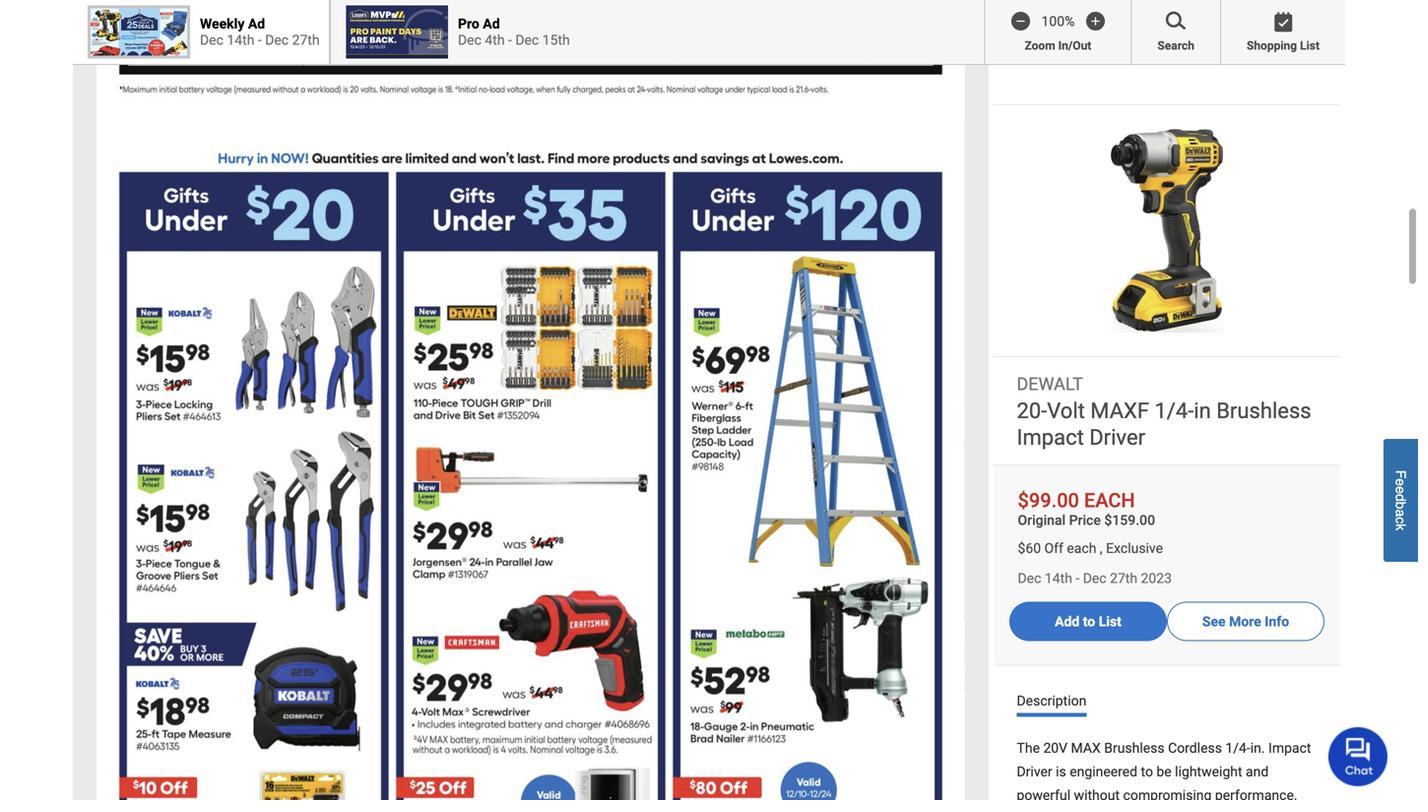 Task type: describe. For each thing, give the bounding box(es) containing it.
chat invite button image
[[1329, 727, 1389, 787]]

1 e from the top
[[1393, 479, 1409, 487]]



Task type: vqa. For each thing, say whether or not it's contained in the screenshot.
CARDS,
no



Task type: locate. For each thing, give the bounding box(es) containing it.
k
[[1393, 524, 1409, 531]]

b
[[1393, 502, 1409, 510]]

f e e d b a c k
[[1393, 470, 1409, 531]]

a
[[1393, 510, 1409, 517]]

e up d
[[1393, 479, 1409, 487]]

d
[[1393, 494, 1409, 502]]

2 e from the top
[[1393, 487, 1409, 494]]

e
[[1393, 479, 1409, 487], [1393, 487, 1409, 494]]

c
[[1393, 517, 1409, 524]]

f e e d b a c k button
[[1384, 439, 1418, 562]]

f
[[1393, 470, 1409, 479]]

e up "b" on the right
[[1393, 487, 1409, 494]]



